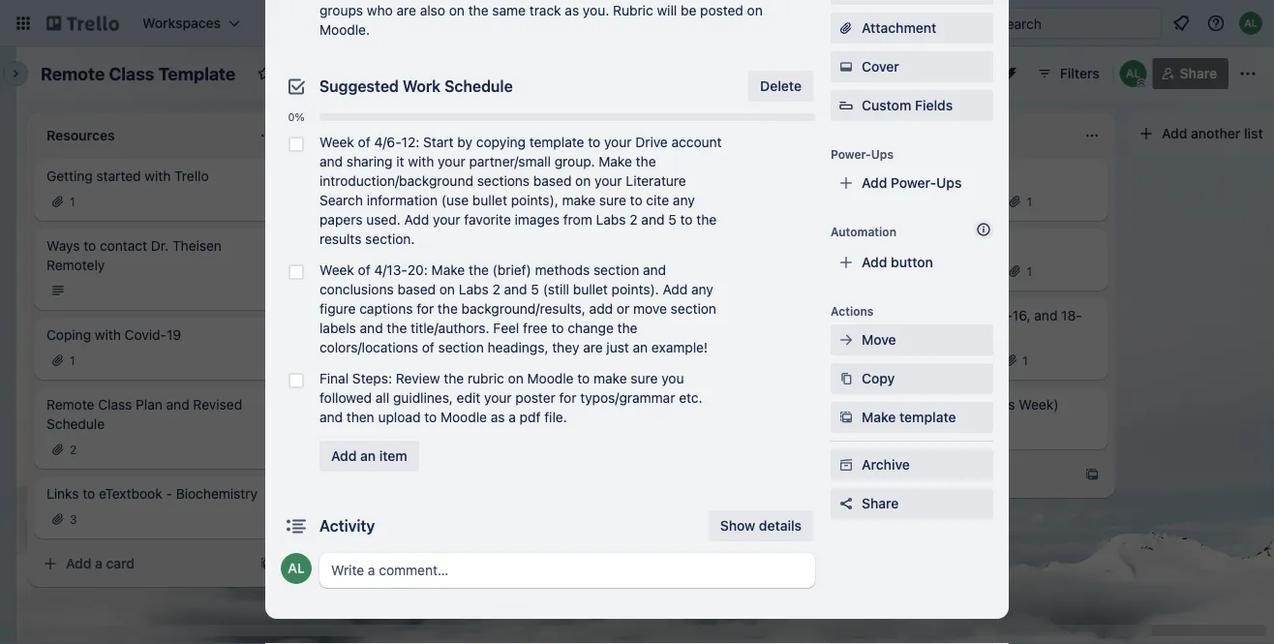 Task type: describe. For each thing, give the bounding box(es) containing it.
any inside week of 4/13-20: make the (brief) methods section and conclusions based on labs 2 and 5 (still bullet points). add any figure captions for the background/results, add or move section labels and the title/authors. feel free to change the colors/locations of section headings, they are just an example!
[[692, 281, 714, 297]]

coping with covid-19 link
[[46, 325, 271, 345]]

sure inside the week of 4/6-12: start by copying template to your drive account and sharing it with your partner/small group. make the introduction/background sections  based on your literature search information (use bullet points), make sure to cite any papers used. add your favorite images from labs 2 and 5 to the results section.
[[599, 192, 627, 208]]

create from template… image
[[260, 556, 275, 572]]

2020 for 5-
[[938, 195, 967, 208]]

for inside final steps: review the rubric on moodle to make sure you followed all guidlines, edit your poster for typos/grammar etc. and then upload to moodle as a pdf file.
[[559, 390, 577, 406]]

0 for 12
[[448, 334, 455, 348]]

2 may 14, 2020 from the top
[[620, 354, 694, 367]]

then
[[347, 409, 375, 425]]

on inside the week of 4/6-12: start by copying template to your drive account and sharing it with your partner/small group. make the introduction/background sections  based on your literature search information (use bullet points), make sure to cite any papers used. add your favorite images from labs 2 and 5 to the results section.
[[576, 173, 591, 189]]

links to etextbook - biochemistry
[[46, 486, 258, 502]]

for inside week of 4/13-20: make the (brief) methods section and conclusions based on labs 2 and 5 (still bullet points). add any figure captions for the background/results, add or move section labels and the title/authors. feel free to change the colors/locations of section headings, they are just an example!
[[417, 301, 434, 317]]

delete
[[761, 78, 802, 94]]

0 vertical spatial -
[[641, 168, 647, 184]]

upload
[[378, 409, 421, 425]]

2020 for tracks
[[663, 195, 692, 208]]

make inside the week of 4/6-12: start by copying template to your drive account and sharing it with your partner/small group. make the introduction/background sections  based on your literature search information (use bullet points), make sure to cite any papers used. add your favorite images from labs 2 and 5 to the results section.
[[562, 192, 596, 208]]

copying
[[476, 134, 526, 150]]

any inside the week of 4/6-12: start by copying template to your drive account and sharing it with your partner/small group. make the introduction/background sections  based on your literature search information (use bullet points), make sure to cite any papers used. add your favorite images from labs 2 and 5 to the results section.
[[673, 192, 695, 208]]

button
[[891, 254, 934, 270]]

4/6- for 12:
[[374, 134, 402, 150]]

optional
[[872, 397, 924, 413]]

your left drive
[[604, 134, 632, 150]]

3
[[70, 512, 77, 526]]

fields
[[915, 97, 953, 113]]

Mar 29, 2020 checkbox
[[322, 190, 424, 213]]

exam 3: ch. 10-12, 15-16, and 18- 21
[[872, 308, 1083, 343]]

make template
[[862, 409, 957, 425]]

apr for week of 4/20-26
[[345, 474, 364, 487]]

(still
[[543, 281, 570, 297]]

2 14, from the top
[[646, 354, 662, 367]]

a left etc.
[[645, 397, 653, 413]]

exam 2: ch. 5-8
[[872, 168, 973, 184]]

images
[[515, 212, 560, 228]]

colors/locations
[[320, 340, 418, 355]]

1 down coping
[[70, 354, 75, 367]]

sure inside final steps: review the rubric on moodle to make sure you followed all guidlines, edit your poster for typos/grammar etc. and then upload to moodle as a pdf file.
[[631, 371, 658, 386]]

background/results,
[[462, 301, 586, 317]]

cover
[[862, 59, 900, 75]]

based inside the week of 4/6-12: start by copying template to your drive account and sharing it with your partner/small group. make the introduction/background sections  based on your literature search information (use bullet points), make sure to cite any papers used. add your favorite images from labs 2 and 5 to the results section.
[[534, 173, 572, 189]]

to down apr 23, 2020 on the top of the page
[[681, 212, 693, 228]]

share for bottommost share button
[[862, 495, 899, 511]]

week for week of 4/13-20: make the (brief) methods section and conclusions based on labs 2 and 5 (still bullet points). add any figure captions for the background/results, add or move section labels and the title/authors. feel free to change the colors/locations of section headings, they are just an example!
[[320, 262, 354, 278]]

week of 4/20-26 link
[[322, 446, 539, 465]]

add down may 12, 2020 option
[[891, 466, 917, 482]]

and inside final steps: review the rubric on moodle to make sure you followed all guidlines, edit your poster for typos/grammar etc. and then upload to moodle as a pdf file.
[[320, 409, 343, 425]]

share for share button to the top
[[1180, 65, 1218, 81]]

change
[[568, 320, 614, 336]]

week of 4/13-20: make the (brief) methods section and conclusions based on labs 2 and 5 (still bullet points). add any figure captions for the background/results, add or move section labels and the title/authors. feel free to change the colors/locations of section headings, they are just an example!
[[320, 262, 717, 355]]

31,
[[919, 195, 935, 208]]

7 for 19
[[459, 404, 466, 417]]

1 horizontal spatial template
[[900, 409, 957, 425]]

apr for week of 4/6-12
[[345, 334, 364, 348]]

- for final lab report - hexokinase track
[[702, 308, 708, 324]]

make inside the week of 4/6-12: start by copying template to your drive account and sharing it with your partner/small group. make the introduction/background sections  based on your literature search information (use bullet points), make sure to cite any papers used. add your favorite images from labs 2 and 5 to the results section.
[[599, 154, 632, 170]]

1 horizontal spatial with
[[145, 168, 171, 184]]

are
[[583, 340, 603, 355]]

19 for covid-
[[167, 327, 181, 343]]

bullet inside the week of 4/6-12: start by copying template to your drive account and sharing it with your partner/small group. make the introduction/background sections  based on your literature search information (use bullet points), make sure to cite any papers used. add your favorite images from labs 2 and 5 to the results section.
[[473, 192, 508, 208]]

apr 19, 2020
[[345, 404, 415, 417]]

5-
[[950, 168, 964, 184]]

pdf
[[520, 409, 541, 425]]

your down start at left top
[[438, 154, 466, 170]]

add up apr 26, 2020 option
[[331, 448, 357, 464]]

week for week of 3/30-4/5
[[322, 238, 356, 254]]

poster
[[597, 168, 637, 184]]

2 horizontal spatial make
[[862, 409, 896, 425]]

poster - both tracks link
[[597, 167, 821, 186]]

partner/small
[[469, 154, 551, 170]]

1 vertical spatial apple lee (applelee29) image
[[281, 553, 312, 584]]

add down power-ups
[[862, 175, 888, 191]]

5, for 3/30-
[[367, 264, 378, 278]]

3:
[[909, 308, 922, 324]]

create from template… image for optional retake (finals week)
[[1085, 467, 1100, 482]]

Search field
[[992, 9, 1161, 38]]

your down the 'group.'
[[595, 173, 622, 189]]

final lab report - hexokinase track
[[597, 308, 784, 343]]

automation
[[831, 225, 897, 238]]

0 / 10
[[446, 543, 470, 557]]

/ for week of 4/13-19
[[455, 404, 459, 417]]

1 vertical spatial moodle
[[441, 409, 487, 425]]

custom fields button
[[831, 96, 994, 115]]

actions
[[831, 304, 874, 318]]

add a card button for optional retake (finals week)
[[860, 459, 1077, 490]]

to right links
[[83, 486, 95, 502]]

of for 4/5
[[360, 238, 373, 254]]

add down lab exam
[[862, 254, 888, 270]]

0 horizontal spatial 8
[[462, 195, 470, 208]]

add a card for optional retake (finals week)
[[891, 466, 960, 482]]

Write a comment text field
[[320, 553, 816, 588]]

final steps: review the rubric on moodle to make sure you followed all guidlines, edit your poster for typos/grammar etc. and then upload to moodle as a pdf file.
[[320, 371, 703, 425]]

1 horizontal spatial section
[[594, 262, 640, 278]]

etc.
[[679, 390, 703, 406]]

and inside the exam 3: ch. 10-12, 15-16, and 18- 21
[[1035, 308, 1058, 324]]

copy
[[862, 371, 895, 386]]

2020 for 3/29
[[390, 195, 418, 208]]

Mar 31, 2020 checkbox
[[872, 190, 973, 213]]

2020 right "30," at the right top of page
[[939, 264, 967, 278]]

show details link
[[709, 510, 814, 541]]

(use
[[442, 192, 469, 208]]

26
[[412, 447, 428, 463]]

/ for week of 3/30-4/5
[[450, 264, 453, 278]]

add a card button down you
[[585, 389, 802, 420]]

and down '23,'
[[642, 212, 665, 228]]

delete link
[[749, 71, 814, 102]]

0 horizontal spatial power-
[[831, 147, 872, 161]]

week of 4/6-12 link
[[322, 306, 539, 325]]

make inside final steps: review the rubric on moodle to make sure you followed all guidlines, edit your poster for typos/grammar etc. and then upload to moodle as a pdf file.
[[594, 371, 627, 386]]

apr 12, 2020
[[345, 334, 415, 348]]

the up the "title/authors." on the left of page
[[438, 301, 458, 317]]

add a card button for week of 4/13-19
[[310, 578, 527, 609]]

0 / 7 for 12
[[448, 334, 466, 348]]

add an item button
[[320, 441, 419, 472]]

of down the "title/authors." on the left of page
[[422, 340, 435, 355]]

conclusions
[[320, 281, 394, 297]]

remotely
[[46, 257, 105, 273]]

4/13- for 20:
[[374, 262, 408, 278]]

apr 23, 2020
[[620, 195, 692, 208]]

move
[[634, 301, 667, 317]]

apr 26, 2020
[[345, 474, 417, 487]]

1 horizontal spatial power-
[[891, 175, 937, 191]]

getting
[[46, 168, 93, 184]]

12
[[404, 308, 418, 324]]

links to etextbook - biochemistry link
[[46, 484, 271, 504]]

the right 6
[[469, 262, 489, 278]]

ways to contact dr. theisen remotely link
[[46, 236, 271, 275]]

week for week of 3/23-3/29
[[322, 168, 356, 184]]

1 horizontal spatial apple lee (applelee29) image
[[1120, 60, 1148, 87]]

apr for week of 4/13-19
[[345, 404, 364, 417]]

2:
[[909, 168, 921, 184]]

and left sharing
[[320, 154, 343, 170]]

add down may 3, 2020 option
[[341, 586, 367, 602]]

week of 3/23-3/29 link
[[322, 167, 539, 186]]

on inside week of 4/13-20: make the (brief) methods section and conclusions based on labs 2 and 5 (still bullet points). add any figure captions for the background/results, add or move section labels and the title/authors. feel free to change the colors/locations of section headings, they are just an example!
[[440, 281, 455, 297]]

12, for week of 4/6-12
[[367, 334, 383, 348]]

to down guidlines,
[[424, 409, 437, 425]]

may up "points)."
[[620, 264, 643, 278]]

poster
[[516, 390, 556, 406]]

retake
[[928, 397, 971, 413]]

and down (brief)
[[504, 281, 528, 297]]

final for final steps: review the rubric on moodle to make sure you followed all guidlines, edit your poster for typos/grammar etc. and then upload to moodle as a pdf file.
[[320, 371, 349, 386]]

class for plan
[[98, 397, 132, 413]]

open information menu image
[[1207, 14, 1226, 33]]

track
[[597, 327, 631, 343]]

2 horizontal spatial section
[[671, 301, 717, 317]]

remote for remote class plan and revised schedule
[[46, 397, 94, 413]]

power-ups
[[831, 147, 894, 161]]

May 5, 2020 checkbox
[[872, 349, 969, 372]]

labs inside the week of 4/6-12: start by copying template to your drive account and sharing it with your partner/small group. make the introduction/background sections  based on your literature search information (use bullet points), make sure to cite any papers used. add your favorite images from labs 2 and 5 to the results section.
[[596, 212, 626, 228]]

to down 'are'
[[578, 371, 590, 386]]

class for template
[[109, 63, 154, 84]]

final lab report - hexokinase track link
[[597, 306, 821, 345]]

19 for 4/13-
[[410, 377, 424, 393]]

2020 for week)
[[940, 423, 969, 437]]

as
[[491, 409, 505, 425]]

Apr 19, 2020 checkbox
[[322, 399, 421, 422]]

week for week of 4/6-12
[[322, 308, 356, 324]]

the down the captions
[[387, 320, 407, 336]]

poster - both tracks
[[597, 168, 725, 184]]

attachment
[[862, 20, 937, 36]]

1 up 16,
[[1027, 264, 1033, 278]]

mar for week
[[345, 195, 366, 208]]

add button
[[862, 254, 934, 270]]

2020 for 4/5
[[381, 264, 410, 278]]

links
[[46, 486, 79, 502]]

search
[[320, 192, 363, 208]]

apple lee (applelee29) image
[[1240, 12, 1263, 35]]

custom fields
[[862, 97, 953, 113]]

add down just
[[616, 397, 642, 413]]

may for exam 3: ch. 10-12, 15-16, and 18- 21
[[895, 354, 918, 367]]

papers
[[320, 212, 363, 228]]

sm image for archive
[[837, 455, 856, 475]]

plan
[[136, 397, 163, 413]]

or
[[617, 301, 630, 317]]

19,
[[367, 404, 383, 417]]

the down drive
[[636, 154, 656, 170]]

guidlines,
[[393, 390, 453, 406]]

section.
[[365, 231, 415, 247]]

revised
[[193, 397, 242, 413]]

item
[[380, 448, 408, 464]]

of for 12:
[[358, 134, 371, 150]]

may for week of 4/27-5/3
[[345, 543, 367, 557]]

12:
[[402, 134, 420, 150]]

the down poster - both tracks link
[[697, 212, 717, 228]]

16,
[[1013, 308, 1031, 324]]

add inside week of 4/13-20: make the (brief) methods section and conclusions based on labs 2 and 5 (still bullet points). add any figure captions for the background/results, add or move section labels and the title/authors. feel free to change the colors/locations of section headings, they are just an example!
[[663, 281, 688, 297]]

mar 31, 2020
[[895, 195, 967, 208]]

board link
[[319, 58, 401, 89]]

exam for 2:
[[872, 168, 906, 184]]

it
[[397, 154, 405, 170]]

figure
[[320, 301, 356, 317]]

the down or
[[618, 320, 638, 336]]

card for optional retake (finals week)
[[931, 466, 960, 482]]

an inside button
[[360, 448, 376, 464]]

1 vertical spatial share button
[[831, 488, 994, 519]]

1 down getting
[[70, 195, 75, 208]]

of for 19
[[360, 377, 373, 393]]

add a card down you
[[616, 397, 685, 413]]

suggested work schedule
[[320, 77, 513, 95]]

2 inside week of 4/13-20: make the (brief) methods section and conclusions based on labs 2 and 5 (still bullet points). add any figure captions for the background/results, add or move section labels and the title/authors. feel free to change the colors/locations of section headings, they are just an example!
[[493, 281, 501, 297]]

/ for week of 4/27-5/3
[[453, 543, 457, 557]]



Task type: locate. For each thing, give the bounding box(es) containing it.
1 vertical spatial sm image
[[837, 408, 856, 427]]

0 horizontal spatial make
[[432, 262, 465, 278]]

ups
[[872, 147, 894, 161], [937, 175, 962, 191]]

may inside may 3, 2020 option
[[345, 543, 367, 557]]

10
[[457, 543, 470, 557]]

2 sm image from the top
[[837, 408, 856, 427]]

0 vertical spatial 14,
[[646, 264, 662, 278]]

may inside 'may 5, 2020' option
[[895, 354, 918, 367]]

workspace visible image
[[292, 66, 307, 81]]

lab exam
[[872, 238, 932, 254]]

may for optional retake (finals week)
[[895, 423, 918, 437]]

15-
[[993, 308, 1013, 324]]

week up search
[[322, 168, 356, 184]]

apr for poster - both tracks
[[620, 195, 639, 208]]

1 vertical spatial sure
[[631, 371, 658, 386]]

mar inside option
[[345, 195, 366, 208]]

your inside final steps: review the rubric on moodle to make sure you followed all guidlines, edit your poster for typos/grammar etc. and then upload to moodle as a pdf file.
[[484, 390, 512, 406]]

create from template… image
[[1085, 467, 1100, 482], [535, 586, 550, 602]]

add a card button for remote class plan and revised schedule
[[35, 548, 252, 579]]

to inside ways to contact dr. theisen remotely
[[84, 238, 96, 254]]

apple lee (applelee29) image
[[1120, 60, 1148, 87], [281, 553, 312, 584]]

0 vertical spatial 8
[[964, 168, 973, 184]]

of for 3/29
[[360, 168, 373, 184]]

-
[[641, 168, 647, 184], [702, 308, 708, 324], [166, 486, 172, 502]]

1 vertical spatial 5
[[531, 281, 539, 297]]

may
[[620, 264, 643, 278], [620, 354, 643, 367], [895, 354, 918, 367], [895, 423, 918, 437], [345, 543, 367, 557]]

0 horizontal spatial 19
[[167, 327, 181, 343]]

week of 3/30-4/5
[[322, 238, 432, 254]]

add a card
[[616, 397, 685, 413], [891, 466, 960, 482], [66, 556, 135, 572], [341, 586, 410, 602]]

exam 3: ch. 10-12, 15-16, and 18- 21 link
[[872, 306, 1097, 345]]

2 horizontal spatial -
[[702, 308, 708, 324]]

started
[[96, 168, 141, 184]]

and
[[320, 154, 343, 170], [642, 212, 665, 228], [643, 262, 667, 278], [504, 281, 528, 297], [1035, 308, 1058, 324], [360, 320, 383, 336], [166, 397, 190, 413], [320, 409, 343, 425]]

share button
[[1153, 58, 1229, 89], [831, 488, 994, 519]]

2 vertical spatial on
[[508, 371, 524, 386]]

5, down 3:
[[921, 354, 931, 367]]

ups inside add power-ups link
[[937, 175, 962, 191]]

sm image for copy
[[837, 369, 856, 388]]

card for remote class plan and revised schedule
[[106, 556, 135, 572]]

0 horizontal spatial mar
[[345, 195, 366, 208]]

1 horizontal spatial moodle
[[527, 371, 574, 386]]

sm image inside copy link
[[837, 369, 856, 388]]

may 5, 2020
[[895, 354, 963, 367]]

week of 4/27-5/3
[[322, 517, 431, 533]]

0 vertical spatial based
[[534, 173, 572, 189]]

1 horizontal spatial final
[[597, 308, 626, 324]]

19 down ways to contact dr. theisen remotely link
[[167, 327, 181, 343]]

apr for lab exam
[[895, 264, 914, 278]]

board
[[352, 65, 390, 81]]

filters
[[1060, 65, 1100, 81]]

final inside final steps: review the rubric on moodle to make sure you followed all guidlines, edit your poster for typos/grammar etc. and then upload to moodle as a pdf file.
[[320, 371, 349, 386]]

- inside final lab report - hexokinase track
[[702, 308, 708, 324]]

exam inside lab exam link
[[899, 238, 932, 254]]

5,
[[367, 264, 378, 278], [921, 354, 931, 367]]

week inside week of 4/13-20: make the (brief) methods section and conclusions based on labs 2 and 5 (still bullet points). add any figure captions for the background/results, add or move section labels and the title/authors. feel free to change the colors/locations of section headings, they are just an example!
[[320, 262, 354, 278]]

19 up upload
[[410, 377, 424, 393]]

sm image inside move link
[[837, 330, 856, 350]]

/ for week of 3/23-3/29
[[459, 195, 462, 208]]

1 horizontal spatial 8
[[964, 168, 973, 184]]

exam up "21"
[[872, 308, 906, 324]]

account
[[672, 134, 722, 150]]

card down etextbook
[[106, 556, 135, 572]]

1 vertical spatial sm image
[[837, 330, 856, 350]]

by
[[458, 134, 473, 150]]

details
[[759, 518, 802, 534]]

of for 26
[[360, 447, 373, 463]]

to left cite at right
[[630, 192, 643, 208]]

and inside remote class plan and revised schedule
[[166, 397, 190, 413]]

copy link
[[831, 363, 994, 394]]

dr.
[[151, 238, 169, 254]]

Apr 23, 2020 checkbox
[[597, 190, 698, 213]]

week of 4/6-12
[[322, 308, 418, 324]]

points),
[[511, 192, 559, 208]]

make down copy
[[862, 409, 896, 425]]

labs down 6
[[459, 281, 489, 297]]

to up the 'group.'
[[588, 134, 601, 150]]

of up conclusions
[[358, 262, 371, 278]]

on down 0 / 6
[[440, 281, 455, 297]]

remote
[[41, 63, 105, 84], [46, 397, 94, 413]]

- for links to etextbook - biochemistry
[[166, 486, 172, 502]]

week up conclusions
[[320, 262, 354, 278]]

0 vertical spatial remote
[[41, 63, 105, 84]]

5, inside 'may 5, 2020' option
[[921, 354, 931, 367]]

0 notifications image
[[1170, 12, 1193, 35]]

8 up the favorite
[[462, 195, 470, 208]]

2 horizontal spatial 12,
[[971, 308, 989, 324]]

/ down week of 4/27-5/3 link on the bottom of page
[[453, 543, 457, 557]]

may 3, 2020
[[345, 543, 413, 557]]

4/13- down 3/30-
[[374, 262, 408, 278]]

12, inside checkbox
[[367, 334, 383, 348]]

Apr 5, 2020 checkbox
[[322, 260, 415, 283]]

1 vertical spatial labs
[[459, 281, 489, 297]]

12, inside the exam 3: ch. 10-12, 15-16, and 18- 21
[[971, 308, 989, 324]]

Apr 30, 2020 checkbox
[[872, 260, 973, 283]]

1 horizontal spatial lab
[[872, 238, 895, 254]]

getting started with trello link
[[46, 167, 271, 186]]

your down (use
[[433, 212, 461, 228]]

apr left 26,
[[345, 474, 364, 487]]

free
[[523, 320, 548, 336]]

class inside remote class plan and revised schedule
[[98, 397, 132, 413]]

1 vertical spatial any
[[692, 281, 714, 297]]

1 horizontal spatial bullet
[[573, 281, 608, 297]]

week for week of 4/27-5/3
[[322, 517, 356, 533]]

sm image left copy
[[837, 369, 856, 388]]

1 horizontal spatial ups
[[937, 175, 962, 191]]

of for 5/3
[[360, 517, 373, 533]]

1 vertical spatial 8
[[462, 195, 470, 208]]

etextbook
[[99, 486, 162, 502]]

show menu image
[[1239, 64, 1258, 83]]

moodle up poster
[[527, 371, 574, 386]]

1 14, from the top
[[646, 264, 662, 278]]

1 vertical spatial -
[[702, 308, 708, 324]]

0 vertical spatial on
[[576, 173, 591, 189]]

2020 up report
[[665, 264, 694, 278]]

just
[[607, 340, 629, 355]]

a for week of 4/13-19
[[370, 586, 378, 602]]

2020 right '3,'
[[384, 543, 413, 557]]

make template link
[[831, 402, 994, 433]]

bullet
[[473, 192, 508, 208], [573, 281, 608, 297]]

an up apr 26, 2020 option
[[360, 448, 376, 464]]

class inside text box
[[109, 63, 154, 84]]

4/13- up apr 19, 2020
[[376, 377, 410, 393]]

make up from
[[562, 192, 596, 208]]

2 vertical spatial section
[[438, 340, 484, 355]]

labs inside week of 4/13-20: make the (brief) methods section and conclusions based on labs 2 and 5 (still bullet points). add any figure captions for the background/results, add or move section labels and the title/authors. feel free to change the colors/locations of section headings, they are just an example!
[[459, 281, 489, 297]]

1 horizontal spatial make
[[599, 154, 632, 170]]

3 sm image from the top
[[837, 455, 856, 475]]

0 vertical spatial final
[[597, 308, 626, 324]]

8
[[964, 168, 973, 184], [462, 195, 470, 208]]

an inside week of 4/13-20: make the (brief) methods section and conclusions based on labs 2 and 5 (still bullet points). add any figure captions for the background/results, add or move section labels and the title/authors. feel free to change the colors/locations of section headings, they are just an example!
[[633, 340, 648, 355]]

0 left edit
[[448, 404, 455, 417]]

a down '3,'
[[370, 586, 378, 602]]

based
[[534, 173, 572, 189], [398, 281, 436, 297]]

of left all
[[360, 377, 373, 393]]

both
[[651, 168, 680, 184]]

Apr 26, 2020 checkbox
[[322, 469, 423, 492]]

0 vertical spatial exam
[[872, 168, 906, 184]]

1 horizontal spatial create from template… image
[[1085, 467, 1100, 482]]

lab
[[872, 238, 895, 254], [630, 308, 653, 324]]

final for final lab report - hexokinase track
[[597, 308, 626, 324]]

a right archive at the bottom right
[[920, 466, 928, 482]]

5, for ch.
[[921, 354, 931, 367]]

class left the template
[[109, 63, 154, 84]]

feel
[[493, 320, 520, 336]]

week up sharing
[[320, 134, 354, 150]]

2020 right 31,
[[938, 195, 967, 208]]

1 horizontal spatial share button
[[1153, 58, 1229, 89]]

1 vertical spatial 19
[[410, 377, 424, 393]]

power ups image
[[969, 66, 985, 81]]

may 14, 2020 checkbox up typos/grammar
[[597, 349, 700, 372]]

final inside final lab report - hexokinase track
[[597, 308, 626, 324]]

apr 30, 2020
[[895, 264, 967, 278]]

0 vertical spatial may 14, 2020 checkbox
[[597, 260, 700, 283]]

0 vertical spatial 0 / 7
[[448, 334, 466, 348]]

12, down retake
[[921, 423, 937, 437]]

0 vertical spatial labs
[[596, 212, 626, 228]]

of for 20:
[[358, 262, 371, 278]]

0 for 3/29
[[451, 195, 459, 208]]

week up the then
[[322, 377, 356, 393]]

(brief)
[[493, 262, 532, 278]]

all
[[376, 390, 390, 406]]

on inside final steps: review the rubric on moodle to make sure you followed all guidlines, edit your poster for typos/grammar etc. and then upload to moodle as a pdf file.
[[508, 371, 524, 386]]

1 vertical spatial 12,
[[367, 334, 383, 348]]

Board name text field
[[31, 58, 245, 89]]

2 horizontal spatial 2
[[630, 212, 638, 228]]

add a card for week of 4/13-19
[[341, 586, 410, 602]]

week inside the week of 4/6-12: start by copying template to your drive account and sharing it with your partner/small group. make the introduction/background sections  based on your literature search information (use bullet points), make sure to cite any papers used. add your favorite images from labs 2 and 5 to the results section.
[[320, 134, 354, 150]]

- left both
[[641, 168, 647, 184]]

and down followed
[[320, 409, 343, 425]]

lab up add button
[[872, 238, 895, 254]]

apr up conclusions
[[345, 264, 364, 278]]

remote class plan and revised schedule
[[46, 397, 242, 432]]

apr for week of 3/30-4/5
[[345, 264, 364, 278]]

schedule inside remote class plan and revised schedule
[[46, 416, 105, 432]]

star or unstar board image
[[257, 66, 272, 81]]

1 horizontal spatial 12,
[[921, 423, 937, 437]]

12, for optional retake (finals week)
[[921, 423, 937, 437]]

2 sm image from the top
[[837, 330, 856, 350]]

template
[[158, 63, 236, 84]]

make inside week of 4/13-20: make the (brief) methods section and conclusions based on labs 2 and 5 (still bullet points). add any figure captions for the background/results, add or move section labels and the title/authors. feel free to change the colors/locations of section headings, they are just an example!
[[432, 262, 465, 278]]

primary element
[[0, 0, 1275, 46]]

0 horizontal spatial on
[[440, 281, 455, 297]]

remote inside text box
[[41, 63, 105, 84]]

sm image inside cover link
[[837, 57, 856, 77]]

with inside the week of 4/6-12: start by copying template to your drive account and sharing it with your partner/small group. make the introduction/background sections  based on your literature search information (use bullet points), make sure to cite any papers used. add your favorite images from labs 2 and 5 to the results section.
[[408, 154, 434, 170]]

week of 3/30-4/5 link
[[322, 236, 539, 256]]

start
[[423, 134, 454, 150]]

exam inside the exam 3: ch. 10-12, 15-16, and 18- 21
[[872, 308, 906, 324]]

2 may 14, 2020 checkbox from the top
[[597, 349, 700, 372]]

you
[[662, 371, 684, 386]]

apple lee (applelee29) image right filters
[[1120, 60, 1148, 87]]

a for remote class plan and revised schedule
[[95, 556, 103, 572]]

0 / 7
[[448, 334, 466, 348], [448, 404, 466, 417]]

- right etextbook
[[166, 486, 172, 502]]

/ for week of 4/6-12
[[455, 334, 459, 348]]

may 14, 2020
[[620, 264, 694, 278], [620, 354, 694, 367]]

0 horizontal spatial schedule
[[46, 416, 105, 432]]

(finals
[[975, 397, 1016, 413]]

0 vertical spatial share
[[1180, 65, 1218, 81]]

1 sm image from the top
[[837, 57, 856, 77]]

30,
[[918, 264, 935, 278]]

7
[[459, 334, 466, 348], [459, 404, 466, 417]]

1 vertical spatial template
[[900, 409, 957, 425]]

add a card for remote class plan and revised schedule
[[66, 556, 135, 572]]

0 for 19
[[448, 404, 455, 417]]

a inside final steps: review the rubric on moodle to make sure you followed all guidlines, edit your poster for typos/grammar etc. and then upload to moodle as a pdf file.
[[509, 409, 516, 425]]

week down papers
[[322, 238, 356, 254]]

2020 down 3/30-
[[381, 264, 410, 278]]

0 vertical spatial 19
[[167, 327, 181, 343]]

may 14, 2020 checkbox up move
[[597, 260, 700, 283]]

list
[[1245, 125, 1264, 141]]

4/13- for 19
[[376, 377, 410, 393]]

sm image left optional at the right
[[837, 408, 856, 427]]

customize views image
[[411, 64, 431, 83]]

remote for remote class template
[[41, 63, 105, 84]]

1 down 16,
[[1023, 354, 1029, 367]]

week for week of 4/20-26
[[322, 447, 356, 463]]

of for 12
[[360, 308, 373, 324]]

card down you
[[656, 397, 685, 413]]

0 vertical spatial apple lee (applelee29) image
[[1120, 60, 1148, 87]]

5 inside week of 4/13-20: make the (brief) methods section and conclusions based on labs 2 and 5 (still bullet points). add any figure captions for the background/results, add or move section labels and the title/authors. feel free to change the colors/locations of section headings, they are just an example!
[[531, 281, 539, 297]]

0 vertical spatial moodle
[[527, 371, 574, 386]]

add up report
[[663, 281, 688, 297]]

add power-ups link
[[831, 168, 994, 199]]

for up "file." on the left bottom of the page
[[559, 390, 577, 406]]

tracks
[[684, 168, 725, 184]]

10-
[[950, 308, 971, 324]]

2020 for -
[[665, 354, 694, 367]]

1 mar from the left
[[345, 195, 366, 208]]

2 vertical spatial 2
[[70, 443, 77, 456]]

0 vertical spatial lab
[[872, 238, 895, 254]]

sm image
[[837, 369, 856, 388], [837, 408, 856, 427], [837, 455, 856, 475]]

steps:
[[353, 371, 392, 386]]

sm image left cover at the right top
[[837, 57, 856, 77]]

mar down add power-ups
[[895, 195, 916, 208]]

0 vertical spatial 4/6-
[[374, 134, 402, 150]]

0 vertical spatial bullet
[[473, 192, 508, 208]]

make down week of 3/30-4/5 link
[[432, 262, 465, 278]]

make right the 'group.'
[[599, 154, 632, 170]]

add inside the week of 4/6-12: start by copying template to your drive account and sharing it with your partner/small group. make the introduction/background sections  based on your literature search information (use bullet points), make sure to cite any papers used. add your favorite images from labs 2 and 5 to the results section.
[[404, 212, 429, 228]]

0 / 7 for 19
[[448, 404, 466, 417]]

methods
[[535, 262, 590, 278]]

make up typos/grammar
[[594, 371, 627, 386]]

2020 down 12
[[386, 334, 415, 348]]

12, inside option
[[921, 423, 937, 437]]

may for final lab report - hexokinase track
[[620, 354, 643, 367]]

1 vertical spatial make
[[594, 371, 627, 386]]

1 horizontal spatial based
[[534, 173, 572, 189]]

add down 3
[[66, 556, 91, 572]]

2020 up you
[[665, 354, 694, 367]]

0 vertical spatial an
[[633, 340, 648, 355]]

1 horizontal spatial share
[[1180, 65, 1218, 81]]

2 inside the week of 4/6-12: start by copying template to your drive account and sharing it with your partner/small group. make the introduction/background sections  based on your literature search information (use bullet points), make sure to cite any papers used. add your favorite images from labs 2 and 5 to the results section.
[[630, 212, 638, 228]]

0 horizontal spatial ups
[[872, 147, 894, 161]]

template inside the week of 4/6-12: start by copying template to your drive account and sharing it with your partner/small group. make the introduction/background sections  based on your literature search information (use bullet points), make sure to cite any papers used. add your favorite images from labs 2 and 5 to the results section.
[[530, 134, 585, 150]]

ch. for 10-
[[925, 308, 947, 324]]

sm image for cover
[[837, 57, 856, 77]]

exam for 3:
[[872, 308, 906, 324]]

1 vertical spatial ch.
[[925, 308, 947, 324]]

based inside week of 4/13-20: make the (brief) methods section and conclusions based on labs 2 and 5 (still bullet points). add any figure captions for the background/results, add or move section labels and the title/authors. feel free to change the colors/locations of section headings, they are just an example!
[[398, 281, 436, 297]]

your
[[604, 134, 632, 150], [438, 154, 466, 170], [595, 173, 622, 189], [433, 212, 461, 228], [484, 390, 512, 406]]

1 vertical spatial based
[[398, 281, 436, 297]]

2020 for 19
[[387, 404, 415, 417]]

lab inside final lab report - hexokinase track
[[630, 308, 653, 324]]

power-
[[831, 147, 872, 161], [891, 175, 937, 191]]

0 horizontal spatial bullet
[[473, 192, 508, 208]]

1 horizontal spatial mar
[[895, 195, 916, 208]]

ch. inside the exam 3: ch. 10-12, 15-16, and 18- 21
[[925, 308, 947, 324]]

0 horizontal spatial with
[[95, 327, 121, 343]]

0 for 5/3
[[446, 543, 453, 557]]

add left the 'another'
[[1162, 125, 1188, 141]]

ch. right 3:
[[925, 308, 947, 324]]

0 vertical spatial template
[[530, 134, 585, 150]]

from
[[563, 212, 593, 228]]

1 down exam 2: ch. 5-8 link
[[1027, 195, 1033, 208]]

exam inside exam 2: ch. 5-8 link
[[872, 168, 906, 184]]

2020 for 26
[[388, 474, 417, 487]]

sections
[[477, 173, 530, 189]]

section down the "title/authors." on the left of page
[[438, 340, 484, 355]]

example!
[[652, 340, 708, 355]]

0 vertical spatial schedule
[[445, 77, 513, 95]]

week for week of 4/13-19
[[322, 377, 356, 393]]

0 horizontal spatial share
[[862, 495, 899, 511]]

1 vertical spatial may 14, 2020 checkbox
[[597, 349, 700, 372]]

for
[[417, 301, 434, 317], [559, 390, 577, 406]]

14, right just
[[646, 354, 662, 367]]

report
[[656, 308, 698, 324]]

4/13- inside week of 4/13-20: make the (brief) methods section and conclusions based on labs 2 and 5 (still bullet points). add any figure captions for the background/results, add or move section labels and the title/authors. feel free to change the colors/locations of section headings, they are just an example!
[[374, 262, 408, 278]]

7 left as
[[459, 404, 466, 417]]

ways to contact dr. theisen remotely
[[46, 238, 222, 273]]

introduction/background
[[320, 173, 474, 189]]

1 horizontal spatial 5
[[669, 212, 677, 228]]

and up "points)."
[[643, 262, 667, 278]]

0 / 6
[[443, 264, 461, 278]]

2 vertical spatial exam
[[872, 308, 906, 324]]

5, inside the apr 5, 2020 checkbox
[[367, 264, 378, 278]]

May 14, 2020 checkbox
[[597, 260, 700, 283], [597, 349, 700, 372]]

mar left 29,
[[345, 195, 366, 208]]

0 horizontal spatial 5
[[531, 281, 539, 297]]

May 3, 2020 checkbox
[[322, 539, 419, 562]]

week down conclusions
[[322, 308, 356, 324]]

on down the 'group.'
[[576, 173, 591, 189]]

2020 for 10-
[[934, 354, 963, 367]]

0 vertical spatial make
[[562, 192, 596, 208]]

2 7 from the top
[[459, 404, 466, 417]]

labels
[[320, 320, 356, 336]]

and up 'colors/locations' on the bottom of the page
[[360, 320, 383, 336]]

remote inside remote class plan and revised schedule
[[46, 397, 94, 413]]

points).
[[612, 281, 659, 297]]

0 / 8
[[451, 195, 470, 208]]

14,
[[646, 264, 662, 278], [646, 354, 662, 367]]

/ down week of 4/6-12 link
[[455, 334, 459, 348]]

sm image for make template
[[837, 408, 856, 427]]

1 vertical spatial 4/13-
[[376, 377, 410, 393]]

add inside "button"
[[1162, 125, 1188, 141]]

move link
[[831, 324, 994, 355]]

a right as
[[509, 409, 516, 425]]

ch. for 5-
[[925, 168, 946, 184]]

1 sm image from the top
[[837, 369, 856, 388]]

may inside may 12, 2020 option
[[895, 423, 918, 437]]

7 for 12
[[459, 334, 466, 348]]

create from template… image for week of 4/13-19
[[535, 586, 550, 602]]

0 vertical spatial create from template… image
[[1085, 467, 1100, 482]]

0 / 7 down week of 4/6-12 link
[[448, 334, 466, 348]]

sm image for move
[[837, 330, 856, 350]]

card for week of 4/13-19
[[381, 586, 410, 602]]

4/6- inside the week of 4/6-12: start by copying template to your drive account and sharing it with your partner/small group. make the introduction/background sections  based on your literature search information (use bullet points), make sure to cite any papers used. add your favorite images from labs 2 and 5 to the results section.
[[374, 134, 402, 150]]

sure
[[599, 192, 627, 208], [631, 371, 658, 386]]

5 inside the week of 4/6-12: start by copying template to your drive account and sharing it with your partner/small group. make the introduction/background sections  based on your literature search information (use bullet points), make sure to cite any papers used. add your favorite images from labs 2 and 5 to the results section.
[[669, 212, 677, 228]]

4/6- for 12
[[376, 308, 404, 324]]

used.
[[366, 212, 401, 228]]

0 horizontal spatial create from template… image
[[535, 586, 550, 602]]

may left '3,'
[[345, 543, 367, 557]]

2020 down "introduction/background"
[[390, 195, 418, 208]]

1 horizontal spatial labs
[[596, 212, 626, 228]]

2020 right 19,
[[387, 404, 415, 417]]

final up followed
[[320, 371, 349, 386]]

0 vertical spatial 12,
[[971, 308, 989, 324]]

0 horizontal spatial 12,
[[367, 334, 383, 348]]

2020 for 5/3
[[384, 543, 413, 557]]

week for week of 4/6-12: start by copying template to your drive account and sharing it with your partner/small group. make the introduction/background sections  based on your literature search information (use bullet points), make sure to cite any papers used. add your favorite images from labs 2 and 5 to the results section.
[[320, 134, 354, 150]]

0 vertical spatial 7
[[459, 334, 466, 348]]

1 vertical spatial remote
[[46, 397, 94, 413]]

week up apr 26, 2020 option
[[322, 447, 356, 463]]

your up as
[[484, 390, 512, 406]]

1 7 from the top
[[459, 334, 466, 348]]

1 vertical spatial an
[[360, 448, 376, 464]]

0 vertical spatial sure
[[599, 192, 627, 208]]

a for optional retake (finals week)
[[920, 466, 928, 482]]

week)
[[1019, 397, 1059, 413]]

1 vertical spatial ups
[[937, 175, 962, 191]]

0 horizontal spatial 5,
[[367, 264, 378, 278]]

1 may 14, 2020 from the top
[[620, 264, 694, 278]]

May 12, 2020 checkbox
[[872, 418, 974, 442]]

of up the apr 5, 2020 checkbox at the left top of page
[[360, 238, 373, 254]]

share button down 0 notifications "icon"
[[1153, 58, 1229, 89]]

0 horizontal spatial section
[[438, 340, 484, 355]]

sm image
[[837, 57, 856, 77], [837, 330, 856, 350]]

1 vertical spatial create from template… image
[[535, 586, 550, 602]]

5 down cite at right
[[669, 212, 677, 228]]

mar for exam
[[895, 195, 916, 208]]

mar inside checkbox
[[895, 195, 916, 208]]

29,
[[369, 195, 387, 208]]

0 for 4/5
[[443, 264, 450, 278]]

the inside final steps: review the rubric on moodle to make sure you followed all guidlines, edit your poster for typos/grammar etc. and then upload to moodle as a pdf file.
[[444, 371, 464, 386]]

2 mar from the left
[[895, 195, 916, 208]]

to inside week of 4/13-20: make the (brief) methods section and conclusions based on labs 2 and 5 (still bullet points). add any figure captions for the background/results, add or move section labels and the title/authors. feel free to change the colors/locations of section headings, they are just an example!
[[552, 320, 564, 336]]

of up apr 12, 2020 checkbox on the bottom left of the page
[[360, 308, 373, 324]]

2020 down item
[[388, 474, 417, 487]]

12, left 15-
[[971, 308, 989, 324]]

sm image inside make template link
[[837, 408, 856, 427]]

0 vertical spatial section
[[594, 262, 640, 278]]

bullet up add
[[573, 281, 608, 297]]

1 vertical spatial schedule
[[46, 416, 105, 432]]

week of 4/6-12: start by copying template to your drive account and sharing it with your partner/small group. make the introduction/background sections  based on your literature search information (use bullet points), make sure to cite any papers used. add your favorite images from labs 2 and 5 to the results section.
[[320, 134, 722, 247]]

2 vertical spatial make
[[862, 409, 896, 425]]

0 vertical spatial 5
[[669, 212, 677, 228]]

1 0 / 7 from the top
[[448, 334, 466, 348]]

7 down week of 4/6-12 link
[[459, 334, 466, 348]]

0 horizontal spatial sure
[[599, 192, 627, 208]]

4/6- up 'apr 12, 2020'
[[376, 308, 404, 324]]

1 horizontal spatial 5,
[[921, 354, 931, 367]]

1 may 14, 2020 checkbox from the top
[[597, 260, 700, 283]]

section up "points)."
[[594, 262, 640, 278]]

1 vertical spatial power-
[[891, 175, 937, 191]]

bullet inside week of 4/13-20: make the (brief) methods section and conclusions based on labs 2 and 5 (still bullet points). add any figure captions for the background/results, add or move section labels and the title/authors. feel free to change the colors/locations of section headings, they are just an example!
[[573, 281, 608, 297]]

schedule right work
[[445, 77, 513, 95]]

sm image inside archive link
[[837, 455, 856, 475]]

of inside the week of 4/6-12: start by copying template to your drive account and sharing it with your partner/small group. make the introduction/background sections  based on your literature search information (use bullet points), make sure to cite any papers used. add your favorite images from labs 2 and 5 to the results section.
[[358, 134, 371, 150]]

add a card button down links to etextbook - biochemistry
[[35, 548, 252, 579]]

19
[[167, 327, 181, 343], [410, 377, 424, 393]]

0 vertical spatial ups
[[872, 147, 894, 161]]

apr down week of 4/6-12
[[345, 334, 364, 348]]

2 down apr 23, 2020 on the top of the page
[[630, 212, 638, 228]]

title/authors.
[[411, 320, 490, 336]]

Apr 12, 2020 checkbox
[[322, 329, 421, 353]]

1 vertical spatial 5,
[[921, 354, 931, 367]]

2020 for 12
[[386, 334, 415, 348]]

0 down week of 3/23-3/29 link
[[451, 195, 459, 208]]

add another list
[[1162, 125, 1264, 141]]

2 0 / 7 from the top
[[448, 404, 466, 417]]

0 vertical spatial share button
[[1153, 58, 1229, 89]]



Task type: vqa. For each thing, say whether or not it's contained in the screenshot.


